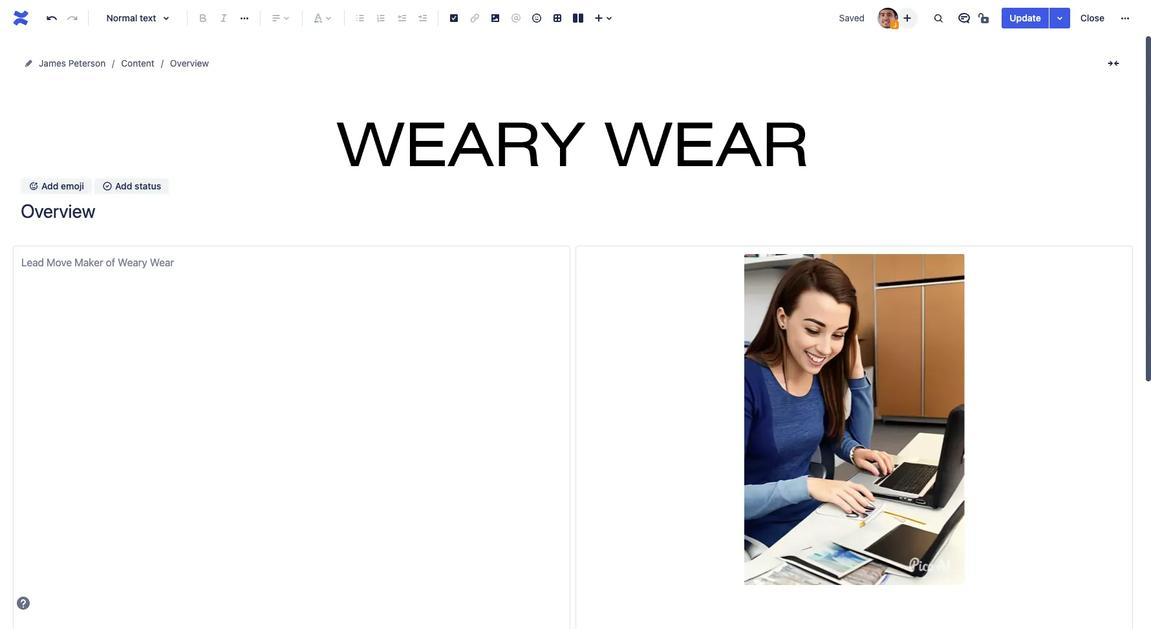 Task type: describe. For each thing, give the bounding box(es) containing it.
content link
[[121, 56, 155, 71]]

bullet list ⌘⇧8 image
[[353, 10, 368, 26]]

overview
[[170, 58, 209, 69]]

james peterson image
[[878, 8, 899, 28]]

status
[[135, 181, 161, 192]]

move
[[47, 257, 72, 268]]

header
[[562, 131, 590, 142]]

redo ⌘⇧z image
[[65, 10, 80, 26]]

normal
[[106, 12, 137, 23]]

mention image
[[508, 10, 524, 26]]

adjust update settings image
[[1052, 10, 1068, 26]]

add status
[[115, 181, 161, 192]]

add for add status
[[115, 181, 132, 192]]

more formatting image
[[237, 10, 252, 26]]

weary
[[118, 257, 147, 268]]

add emoji button
[[21, 179, 92, 194]]

text
[[140, 12, 156, 23]]

normal text button
[[94, 4, 182, 32]]

overview link
[[170, 56, 209, 71]]

maker
[[75, 257, 103, 268]]

add for add emoji
[[41, 181, 59, 192]]

table image
[[550, 10, 565, 26]]

wear
[[150, 257, 174, 268]]

lead move maker of weary wear
[[21, 257, 174, 268]]

normal text
[[106, 12, 156, 23]]

indent tab image
[[415, 10, 430, 26]]

layouts image
[[571, 10, 586, 26]]

update for update header image
[[530, 131, 559, 142]]

numbered list ⌘⇧7 image
[[373, 10, 389, 26]]



Task type: vqa. For each thing, say whether or not it's contained in the screenshot.
the Add emoji 'image'
yes



Task type: locate. For each thing, give the bounding box(es) containing it.
update button
[[1002, 8, 1049, 28]]

add
[[41, 181, 59, 192], [115, 181, 132, 192]]

emoji image
[[529, 10, 545, 26]]

confluence image
[[10, 8, 31, 28]]

add emoji image
[[28, 181, 39, 192]]

close
[[1081, 12, 1105, 23]]

image
[[592, 131, 616, 142]]

add right add emoji image
[[41, 181, 59, 192]]

bold ⌘b image
[[195, 10, 211, 26]]

comment icon image
[[957, 10, 972, 26]]

help image
[[16, 596, 31, 611]]

Give this page a title text field
[[21, 201, 1126, 222]]

0 horizontal spatial add
[[41, 181, 59, 192]]

update header image button
[[526, 110, 620, 142]]

1 vertical spatial update
[[530, 131, 559, 142]]

1 add from the left
[[41, 181, 59, 192]]

james
[[39, 58, 66, 69]]

0 vertical spatial update
[[1010, 12, 1041, 23]]

Main content area, start typing to enter text. text field
[[13, 246, 1133, 629]]

update
[[1010, 12, 1041, 23], [530, 131, 559, 142]]

close button
[[1073, 8, 1113, 28]]

update header image
[[530, 131, 616, 142]]

move this page image
[[23, 58, 34, 69]]

james peterson
[[39, 58, 106, 69]]

update for update
[[1010, 12, 1041, 23]]

outdent ⇧tab image
[[394, 10, 409, 26]]

italic ⌘i image
[[216, 10, 232, 26]]

update inside button
[[1010, 12, 1041, 23]]

james peterson link
[[39, 56, 106, 71]]

lead
[[21, 257, 44, 268]]

add emoji
[[41, 181, 84, 192]]

content
[[121, 58, 155, 69]]

no restrictions image
[[978, 10, 993, 26]]

0 horizontal spatial update
[[530, 131, 559, 142]]

update left the adjust update settings image
[[1010, 12, 1041, 23]]

action item image
[[446, 10, 462, 26]]

1 horizontal spatial add
[[115, 181, 132, 192]]

saved
[[839, 12, 865, 23]]

undo ⌘z image
[[44, 10, 60, 26]]

link image
[[467, 10, 483, 26]]

add image, video, or file image
[[488, 10, 503, 26]]

make page fixed-width image
[[1106, 56, 1122, 71]]

1 horizontal spatial update
[[1010, 12, 1041, 23]]

add status button
[[94, 179, 169, 194]]

add inside add status dropdown button
[[115, 181, 132, 192]]

2 add from the left
[[115, 181, 132, 192]]

of
[[106, 257, 115, 268]]

emoji
[[61, 181, 84, 192]]

find and replace image
[[931, 10, 947, 26]]

more image
[[1118, 10, 1133, 26]]

confluence image
[[10, 8, 31, 28]]

peterson
[[68, 58, 106, 69]]

add inside add emoji dropdown button
[[41, 181, 59, 192]]

add left status
[[115, 181, 132, 192]]

update left header
[[530, 131, 559, 142]]

invite to edit image
[[900, 10, 915, 26]]

update inside dropdown button
[[530, 131, 559, 142]]



